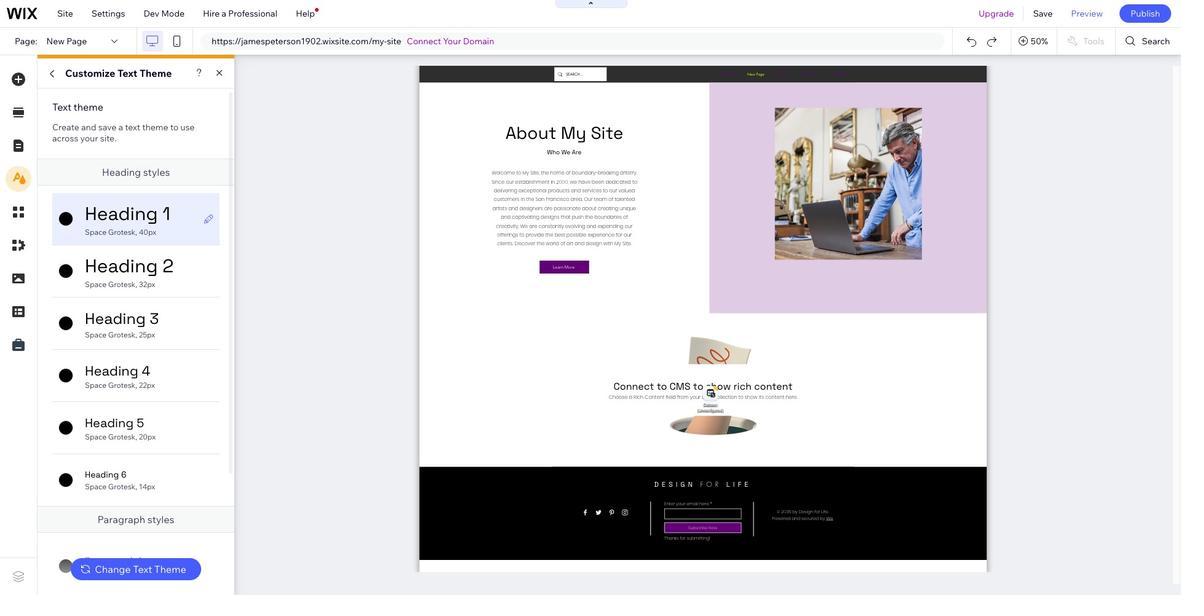 Task type: locate. For each thing, give the bounding box(es) containing it.
grotesk for 2
[[108, 280, 135, 289]]

space inside the heading 5 space grotesk , 20px
[[85, 433, 107, 442]]

publish button
[[1120, 4, 1172, 23]]

, left '20px'
[[135, 433, 137, 442]]

heading inside the "heading 2 space grotesk , 32px"
[[85, 254, 158, 278]]

4 space from the top
[[85, 381, 107, 390]]

5 grotesk from the top
[[108, 433, 135, 442]]

a inside create and save a text theme to use across your site.
[[118, 122, 123, 133]]

heading left '5'
[[85, 415, 134, 431]]

settings
[[92, 8, 125, 19]]

5 space from the top
[[85, 433, 107, 442]]

3
[[150, 309, 159, 328]]

text right customize
[[117, 67, 137, 79]]

space up the heading 5 space grotesk , 20px
[[85, 381, 107, 390]]

1 vertical spatial theme
[[142, 122, 168, 133]]

heading inside the heading 4 space grotesk , 22px
[[85, 362, 138, 379]]

heading up 25px
[[85, 309, 146, 328]]

theme left to at the left top of page
[[142, 122, 168, 133]]

change text theme button
[[71, 559, 201, 581]]

space inside the heading 1 space grotesk , 40px
[[85, 228, 107, 237]]

1 vertical spatial a
[[118, 122, 123, 133]]

heading up 32px
[[85, 254, 158, 278]]

grotesk
[[108, 228, 135, 237], [108, 280, 135, 289], [108, 330, 135, 339], [108, 381, 135, 390], [108, 433, 135, 442], [108, 482, 135, 492]]

, inside the heading 4 space grotesk , 22px
[[135, 381, 137, 390]]

0 vertical spatial theme
[[140, 67, 172, 79]]

publish
[[1131, 8, 1160, 19]]

https://jamespeterson1902.wixsite.com/my-
[[212, 36, 387, 47]]

grotesk down 6
[[108, 482, 135, 492]]

0 horizontal spatial theme
[[74, 101, 103, 113]]

site.
[[100, 133, 116, 144]]

1 horizontal spatial theme
[[142, 122, 168, 133]]

theme up and
[[74, 101, 103, 113]]

, left 14px
[[135, 482, 137, 492]]

space up heading 3 space grotesk , 25px
[[85, 280, 107, 289]]

2 vertical spatial text
[[133, 564, 152, 576]]

heading 6 space grotesk , 14px
[[85, 470, 155, 492]]

text up "create" at the left top of page
[[52, 101, 71, 113]]

heading inside the heading 1 space grotesk , 40px
[[85, 202, 158, 226]]

styles for paragraph styles
[[148, 514, 174, 526]]

heading inside heading 3 space grotesk , 25px
[[85, 309, 146, 328]]

grotesk left 40px
[[108, 228, 135, 237]]

0 horizontal spatial a
[[118, 122, 123, 133]]

space left 14px
[[85, 482, 107, 492]]

6 grotesk from the top
[[108, 482, 135, 492]]

site
[[387, 36, 401, 47]]

heading
[[102, 166, 141, 178], [85, 202, 158, 226], [85, 254, 158, 278], [85, 309, 146, 328], [85, 362, 138, 379], [85, 415, 134, 431], [85, 470, 119, 481]]

, inside the "heading 2 space grotesk , 32px"
[[135, 280, 137, 289]]

2
[[163, 254, 174, 278]]

heading down site.
[[102, 166, 141, 178]]

heading inside the heading 6 space grotesk , 14px
[[85, 470, 119, 481]]

, left 22px at the left bottom of page
[[135, 381, 137, 390]]

theme right light
[[154, 564, 186, 576]]

1 down heading styles
[[163, 202, 170, 226]]

text theme
[[52, 101, 103, 113]]

theme inside button
[[154, 564, 186, 576]]

grotesk inside the heading 4 space grotesk , 22px
[[108, 381, 135, 390]]

1 inside paragraph 1 poppins extra light , 16px
[[139, 554, 142, 568]]

, inside heading 3 space grotesk , 25px
[[135, 330, 137, 339]]

a right 'hire'
[[222, 8, 226, 19]]

1 vertical spatial 1
[[139, 554, 142, 568]]

paragraph styles
[[98, 514, 174, 526]]

help
[[296, 8, 315, 19]]

1 horizontal spatial a
[[222, 8, 226, 19]]

, inside the heading 6 space grotesk , 14px
[[135, 482, 137, 492]]

styles down 14px
[[148, 514, 174, 526]]

1
[[163, 202, 170, 226], [139, 554, 142, 568]]

1 space from the top
[[85, 228, 107, 237]]

1 horizontal spatial 1
[[163, 202, 170, 226]]

save
[[1033, 8, 1053, 19]]

heading up 40px
[[85, 202, 158, 226]]

space inside the heading 6 space grotesk , 14px
[[85, 482, 107, 492]]

2 grotesk from the top
[[108, 280, 135, 289]]

https://jamespeterson1902.wixsite.com/my-site connect your domain
[[212, 36, 494, 47]]

, inside paragraph 1 poppins extra light , 16px
[[152, 569, 153, 579]]

1 vertical spatial theme
[[154, 564, 186, 576]]

0 vertical spatial theme
[[74, 101, 103, 113]]

1 up light
[[139, 554, 142, 568]]

grotesk inside heading 3 space grotesk , 25px
[[108, 330, 135, 339]]

, for 5
[[135, 433, 137, 442]]

22px
[[139, 381, 155, 390]]

search
[[1142, 36, 1170, 47]]

space up the heading 6 space grotesk , 14px
[[85, 433, 107, 442]]

text inside button
[[133, 564, 152, 576]]

0 vertical spatial styles
[[143, 166, 170, 178]]

save button
[[1024, 0, 1062, 27]]

paragraph down the heading 6 space grotesk , 14px
[[98, 514, 145, 526]]

14px
[[139, 482, 155, 492]]

grotesk left 22px at the left bottom of page
[[108, 381, 135, 390]]

heading left 4
[[85, 362, 138, 379]]

, for 6
[[135, 482, 137, 492]]

text right 'extra'
[[133, 564, 152, 576]]

domain
[[463, 36, 494, 47]]

, inside the heading 1 space grotesk , 40px
[[135, 228, 137, 237]]

grotesk inside the heading 1 space grotesk , 40px
[[108, 228, 135, 237]]

grotesk inside the heading 6 space grotesk , 14px
[[108, 482, 135, 492]]

paragraph inside paragraph 1 poppins extra light , 16px
[[85, 554, 136, 568]]

grotesk inside the "heading 2 space grotesk , 32px"
[[108, 280, 135, 289]]

site
[[57, 8, 73, 19]]

theme
[[74, 101, 103, 113], [142, 122, 168, 133]]

paragraph
[[98, 514, 145, 526], [85, 554, 136, 568]]

styles down create and save a text theme to use across your site.
[[143, 166, 170, 178]]

,
[[135, 228, 137, 237], [135, 280, 137, 289], [135, 330, 137, 339], [135, 381, 137, 390], [135, 433, 137, 442], [135, 482, 137, 492], [152, 569, 153, 579]]

your
[[443, 36, 461, 47]]

1 inside the heading 1 space grotesk , 40px
[[163, 202, 170, 226]]

3 space from the top
[[85, 330, 107, 339]]

0 vertical spatial text
[[117, 67, 137, 79]]

heading inside the heading 5 space grotesk , 20px
[[85, 415, 134, 431]]

create
[[52, 122, 79, 133]]

theme up to at the left top of page
[[140, 67, 172, 79]]

a left text
[[118, 122, 123, 133]]

dev mode
[[144, 8, 185, 19]]

text
[[117, 67, 137, 79], [52, 101, 71, 113], [133, 564, 152, 576]]

styles
[[143, 166, 170, 178], [148, 514, 174, 526]]

2 space from the top
[[85, 280, 107, 289]]

, left 25px
[[135, 330, 137, 339]]

grotesk for 6
[[108, 482, 135, 492]]

space up the heading 4 space grotesk , 22px
[[85, 330, 107, 339]]

paragraph up poppins
[[85, 554, 136, 568]]

space for heading 1
[[85, 228, 107, 237]]

1 vertical spatial paragraph
[[85, 554, 136, 568]]

space
[[85, 228, 107, 237], [85, 280, 107, 289], [85, 330, 107, 339], [85, 381, 107, 390], [85, 433, 107, 442], [85, 482, 107, 492]]

1 vertical spatial styles
[[148, 514, 174, 526]]

space inside heading 3 space grotesk , 25px
[[85, 330, 107, 339]]

4 grotesk from the top
[[108, 381, 135, 390]]

styles for heading styles
[[143, 166, 170, 178]]

space up the "heading 2 space grotesk , 32px"
[[85, 228, 107, 237]]

space for heading 2
[[85, 280, 107, 289]]

, left 16px
[[152, 569, 153, 579]]

grotesk left 25px
[[108, 330, 135, 339]]

6 space from the top
[[85, 482, 107, 492]]

, inside the heading 5 space grotesk , 20px
[[135, 433, 137, 442]]

3 grotesk from the top
[[108, 330, 135, 339]]

0 horizontal spatial 1
[[139, 554, 142, 568]]

, left 32px
[[135, 280, 137, 289]]

0 vertical spatial paragraph
[[98, 514, 145, 526]]

space for heading 5
[[85, 433, 107, 442]]

heading 3 space grotesk , 25px
[[85, 309, 159, 339]]

1 grotesk from the top
[[108, 228, 135, 237]]

and
[[81, 122, 96, 133]]

6
[[121, 470, 126, 481]]

grotesk inside the heading 5 space grotesk , 20px
[[108, 433, 135, 442]]

space inside the "heading 2 space grotesk , 32px"
[[85, 280, 107, 289]]

0 vertical spatial 1
[[163, 202, 170, 226]]

theme for customize text theme
[[140, 67, 172, 79]]

grotesk left 32px
[[108, 280, 135, 289]]

paragraph for 1
[[85, 554, 136, 568]]

heading for 2
[[85, 254, 158, 278]]

, left 40px
[[135, 228, 137, 237]]

space inside the heading 4 space grotesk , 22px
[[85, 381, 107, 390]]

tools
[[1083, 36, 1105, 47]]

light
[[134, 569, 152, 579]]

heading left 6
[[85, 470, 119, 481]]

preview button
[[1062, 0, 1112, 27]]

heading 4 space grotesk , 22px
[[85, 362, 155, 390]]

text
[[125, 122, 140, 133]]

a
[[222, 8, 226, 19], [118, 122, 123, 133]]

grotesk left '20px'
[[108, 433, 135, 442]]

theme
[[140, 67, 172, 79], [154, 564, 186, 576]]



Task type: describe. For each thing, give the bounding box(es) containing it.
space for heading 4
[[85, 381, 107, 390]]

to
[[170, 122, 179, 133]]

grotesk for 1
[[108, 228, 135, 237]]

poppins
[[85, 569, 113, 579]]

heading for 6
[[85, 470, 119, 481]]

5
[[137, 415, 144, 431]]

hire
[[203, 8, 220, 19]]

search button
[[1116, 28, 1181, 55]]

use
[[180, 122, 195, 133]]

create and save a text theme to use across your site.
[[52, 122, 195, 144]]

new page
[[47, 36, 87, 47]]

theme inside create and save a text theme to use across your site.
[[142, 122, 168, 133]]

50% button
[[1011, 28, 1057, 55]]

space for heading 3
[[85, 330, 107, 339]]

heading 1 space grotesk , 40px
[[85, 202, 170, 237]]

connect
[[407, 36, 441, 47]]

change text theme
[[95, 564, 186, 576]]

change
[[95, 564, 131, 576]]

upgrade
[[979, 8, 1014, 19]]

heading for 3
[[85, 309, 146, 328]]

customize
[[65, 67, 115, 79]]

hire a professional
[[203, 8, 277, 19]]

heading 5 space grotesk , 20px
[[85, 415, 156, 442]]

text for customize
[[117, 67, 137, 79]]

, for 2
[[135, 280, 137, 289]]

heading styles
[[102, 166, 170, 178]]

heading for 1
[[85, 202, 158, 226]]

16px
[[155, 569, 171, 579]]

50%
[[1031, 36, 1048, 47]]

1 for paragraph 1
[[139, 554, 142, 568]]

dev
[[144, 8, 159, 19]]

0 vertical spatial a
[[222, 8, 226, 19]]

grotesk for 3
[[108, 330, 135, 339]]

tools button
[[1058, 28, 1116, 55]]

save
[[98, 122, 116, 133]]

1 vertical spatial text
[[52, 101, 71, 113]]

paragraph 1 poppins extra light , 16px
[[85, 554, 171, 579]]

25px
[[139, 330, 155, 339]]

text for change
[[133, 564, 152, 576]]

heading 2 space grotesk , 32px
[[85, 254, 174, 289]]

page
[[67, 36, 87, 47]]

heading for 4
[[85, 362, 138, 379]]

, for 1
[[135, 228, 137, 237]]

theme for change text theme
[[154, 564, 186, 576]]

20px
[[139, 433, 156, 442]]

grotesk for 4
[[108, 381, 135, 390]]

space for heading 6
[[85, 482, 107, 492]]

paragraph for styles
[[98, 514, 145, 526]]

professional
[[228, 8, 277, 19]]

, for 3
[[135, 330, 137, 339]]

customize text theme
[[65, 67, 172, 79]]

mode
[[161, 8, 185, 19]]

across
[[52, 133, 78, 144]]

new
[[47, 36, 65, 47]]

40px
[[139, 228, 156, 237]]

preview
[[1071, 8, 1103, 19]]

4
[[142, 362, 150, 379]]

extra
[[115, 569, 132, 579]]

your
[[80, 133, 98, 144]]

, for 4
[[135, 381, 137, 390]]

heading for 5
[[85, 415, 134, 431]]

heading for styles
[[102, 166, 141, 178]]

1 for heading 1
[[163, 202, 170, 226]]

32px
[[139, 280, 155, 289]]

grotesk for 5
[[108, 433, 135, 442]]



Task type: vqa. For each thing, say whether or not it's contained in the screenshot.
the Inbox
no



